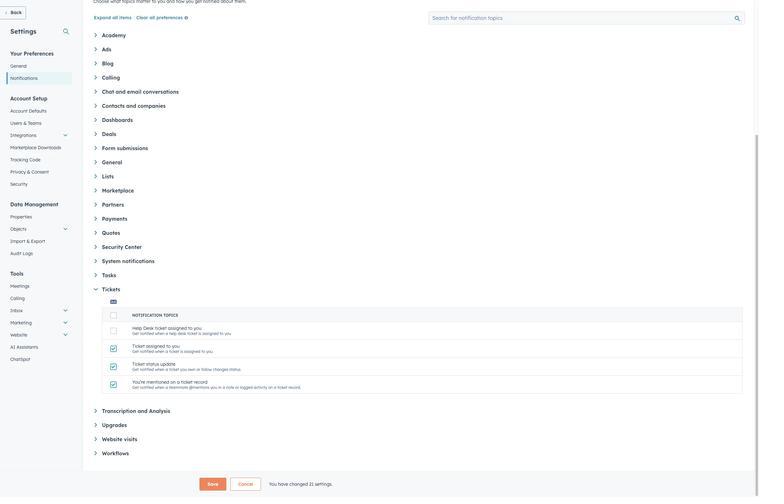 Task type: vqa. For each thing, say whether or not it's contained in the screenshot.
Website
yes



Task type: describe. For each thing, give the bounding box(es) containing it.
upgrades button
[[95, 422, 743, 429]]

security for security
[[10, 181, 27, 187]]

contacts
[[102, 103, 125, 109]]

security center
[[102, 244, 142, 250]]

deals
[[102, 131, 116, 137]]

desk
[[178, 331, 186, 336]]

setup
[[33, 95, 47, 102]]

academy button
[[95, 32, 743, 39]]

notified inside ticket status update get notified when a ticket you own or follow changes status.
[[140, 367, 154, 372]]

academy
[[102, 32, 126, 39]]

email
[[127, 89, 141, 95]]

caret image for security center
[[95, 245, 97, 249]]

caret image for contacts and companies
[[95, 104, 97, 108]]

caret image for marketplace
[[95, 188, 97, 193]]

marketplace downloads link
[[6, 142, 72, 154]]

record.
[[289, 385, 301, 390]]

account for account setup
[[10, 95, 31, 102]]

caret image for dashboards
[[95, 118, 97, 122]]

caret image for academy
[[95, 33, 97, 37]]

assistants
[[17, 344, 38, 350]]

transcription and analysis
[[102, 408, 170, 414]]

submissions
[[117, 145, 148, 152]]

security link
[[6, 178, 72, 190]]

caret image for chat and email conversations
[[95, 90, 97, 94]]

clear all preferences button
[[136, 14, 191, 22]]

caret image for lists
[[95, 174, 97, 178]]

form submissions
[[102, 145, 148, 152]]

clear
[[136, 15, 148, 21]]

notified inside you're mentioned on a ticket record get notified when a teammate @mentions you in a note or logged activity on a ticket record.
[[140, 385, 154, 390]]

caret image for deals
[[95, 132, 97, 136]]

account for account defaults
[[10, 108, 28, 114]]

code
[[29, 157, 41, 163]]

or inside ticket status update get notified when a ticket you own or follow changes status.
[[197, 367, 200, 372]]

logged
[[240, 385, 253, 390]]

system notifications
[[102, 258, 155, 265]]

& for consent
[[27, 169, 30, 175]]

mentioned
[[147, 379, 169, 385]]

preferences
[[24, 50, 54, 57]]

assigned right "desk"
[[203, 331, 219, 336]]

users
[[10, 120, 22, 126]]

expand all items
[[94, 15, 132, 21]]

0 horizontal spatial on
[[171, 379, 176, 385]]

ticket inside ticket status update get notified when a ticket you own or follow changes status.
[[169, 367, 179, 372]]

marketplace for marketplace
[[102, 187, 134, 194]]

conversations
[[143, 89, 179, 95]]

lists button
[[95, 173, 743, 180]]

tickets
[[102, 286, 120, 293]]

assigned up ticket status update get notified when a ticket you own or follow changes status.
[[184, 349, 201, 354]]

notified inside help desk ticket assigned to you get notified when a help desk ticket is assigned to you
[[140, 331, 154, 336]]

account setup element
[[6, 95, 72, 190]]

general link
[[6, 60, 72, 72]]

you
[[269, 482, 277, 487]]

a inside ticket status update get notified when a ticket you own or follow changes status.
[[166, 367, 168, 372]]

ticket left "record."
[[278, 385, 288, 390]]

workflows button
[[95, 450, 743, 457]]

inbox button
[[6, 305, 72, 317]]

ai assistants
[[10, 344, 38, 350]]

clear all preferences
[[136, 15, 183, 21]]

transcription
[[102, 408, 136, 414]]

your preferences element
[[6, 50, 72, 84]]

website visits button
[[95, 436, 743, 443]]

blog button
[[95, 60, 743, 67]]

help desk ticket assigned to you get notified when a help desk ticket is assigned to you
[[132, 325, 231, 336]]

expand
[[94, 15, 111, 21]]

in
[[219, 385, 222, 390]]

calling inside tools element
[[10, 296, 25, 301]]

partners button
[[95, 202, 743, 208]]

analysis
[[149, 408, 170, 414]]

caret image for workflows
[[95, 451, 97, 455]]

transcription and analysis button
[[95, 408, 743, 414]]

follow
[[201, 367, 212, 372]]

items
[[119, 15, 132, 21]]

and for contacts
[[126, 103, 136, 109]]

a right activity
[[274, 385, 277, 390]]

properties link
[[6, 211, 72, 223]]

partners
[[102, 202, 124, 208]]

help
[[132, 325, 142, 331]]

export
[[31, 239, 45, 244]]

your
[[10, 50, 22, 57]]

settings.
[[315, 482, 333, 487]]

caret image for partners
[[95, 203, 97, 207]]

ai assistants link
[[6, 341, 72, 353]]

dashboards
[[102, 117, 133, 123]]

notifications
[[10, 75, 38, 81]]

payments button
[[95, 216, 743, 222]]

tracking code
[[10, 157, 41, 163]]

caret image for general
[[95, 160, 97, 164]]

get inside ticket status update get notified when a ticket you own or follow changes status.
[[132, 367, 139, 372]]

privacy & consent
[[10, 169, 49, 175]]

caret image for calling
[[95, 75, 97, 80]]

data management
[[10, 201, 58, 208]]

caret image for website visits
[[95, 437, 97, 441]]

payments
[[102, 216, 128, 222]]

audit logs link
[[6, 247, 72, 260]]

assigned down topics
[[168, 325, 187, 331]]

chat and email conversations
[[102, 89, 179, 95]]

have
[[278, 482, 288, 487]]

desk
[[143, 325, 154, 331]]

Search for notification topics search field
[[429, 12, 746, 24]]

a inside help desk ticket assigned to you get notified when a help desk ticket is assigned to you
[[166, 331, 168, 336]]

when inside help desk ticket assigned to you get notified when a help desk ticket is assigned to you
[[155, 331, 165, 336]]

form submissions button
[[95, 145, 743, 152]]

downloads
[[38, 145, 61, 151]]

import & export link
[[6, 235, 72, 247]]

record
[[194, 379, 208, 385]]

when inside ticket assigned to you get notified when a ticket is assigned to you
[[155, 349, 165, 354]]

marketing
[[10, 320, 32, 326]]

blog
[[102, 60, 114, 67]]

workflows
[[102, 450, 129, 457]]

update
[[160, 361, 176, 367]]

caret image for form submissions
[[95, 146, 97, 150]]

a down ticket status update get notified when a ticket you own or follow changes status.
[[177, 379, 180, 385]]

changes
[[213, 367, 228, 372]]

you inside ticket status update get notified when a ticket you own or follow changes status.
[[180, 367, 187, 372]]

ticket down own
[[181, 379, 193, 385]]

meetings link
[[6, 280, 72, 292]]

calling button
[[95, 74, 743, 81]]

ticket for ticket assigned to you
[[132, 343, 145, 349]]



Task type: locate. For each thing, give the bounding box(es) containing it.
on right mentioned
[[171, 379, 176, 385]]

caret image inside partners dropdown button
[[95, 203, 97, 207]]

notified down notification
[[140, 331, 154, 336]]

security up system
[[102, 244, 123, 250]]

account
[[10, 95, 31, 102], [10, 108, 28, 114]]

notified inside ticket assigned to you get notified when a ticket is assigned to you
[[140, 349, 154, 354]]

caret image inside tasks "dropdown button"
[[95, 273, 97, 277]]

all for expand
[[113, 15, 118, 21]]

1 vertical spatial general
[[102, 159, 122, 166]]

1 vertical spatial &
[[27, 169, 30, 175]]

get left mentioned
[[132, 385, 139, 390]]

marketplace
[[10, 145, 37, 151], [102, 187, 134, 194]]

1 when from the top
[[155, 331, 165, 336]]

general inside general link
[[10, 63, 27, 69]]

1 vertical spatial website
[[102, 436, 122, 443]]

a left help
[[166, 331, 168, 336]]

get inside help desk ticket assigned to you get notified when a help desk ticket is assigned to you
[[132, 331, 139, 336]]

4 caret image from the top
[[95, 231, 97, 235]]

is up ticket status update get notified when a ticket you own or follow changes status.
[[180, 349, 183, 354]]

caret image for system notifications
[[95, 259, 97, 263]]

a
[[166, 331, 168, 336], [166, 349, 168, 354], [166, 367, 168, 372], [177, 379, 180, 385], [166, 385, 168, 390], [223, 385, 225, 390], [274, 385, 277, 390]]

when right desk
[[155, 331, 165, 336]]

& inside data management element
[[27, 239, 30, 244]]

0 horizontal spatial and
[[116, 89, 126, 95]]

0 vertical spatial &
[[23, 120, 27, 126]]

& left export
[[27, 239, 30, 244]]

contacts and companies
[[102, 103, 166, 109]]

you inside you're mentioned on a ticket record get notified when a teammate @mentions you in a note or logged activity on a ticket record.
[[211, 385, 217, 390]]

all right clear in the top of the page
[[150, 15, 155, 21]]

companies
[[138, 103, 166, 109]]

&
[[23, 120, 27, 126], [27, 169, 30, 175], [27, 239, 30, 244]]

is right "desk"
[[199, 331, 201, 336]]

ticket inside ticket assigned to you get notified when a ticket is assigned to you
[[132, 343, 145, 349]]

integrations
[[10, 133, 36, 138]]

save
[[208, 482, 219, 487]]

caret image for tasks
[[95, 273, 97, 277]]

notified up status
[[140, 349, 154, 354]]

defaults
[[29, 108, 47, 114]]

marketplace up partners
[[102, 187, 134, 194]]

a left teammate on the bottom
[[166, 385, 168, 390]]

and right chat
[[116, 89, 126, 95]]

you have changed 21 settings.
[[269, 482, 333, 487]]

all for clear
[[150, 15, 155, 21]]

data management element
[[6, 201, 72, 260]]

notifications
[[122, 258, 155, 265]]

caret image for transcription and analysis
[[95, 409, 97, 413]]

tickets button
[[94, 286, 743, 293]]

caret image inside dashboards dropdown button
[[95, 118, 97, 122]]

security for security center
[[102, 244, 123, 250]]

caret image inside system notifications dropdown button
[[95, 259, 97, 263]]

teams
[[28, 120, 41, 126]]

5 caret image from the top
[[95, 259, 97, 263]]

2 account from the top
[[10, 108, 28, 114]]

1 vertical spatial and
[[126, 103, 136, 109]]

ticket left own
[[169, 367, 179, 372]]

caret image inside website visits dropdown button
[[95, 437, 97, 441]]

3 get from the top
[[132, 367, 139, 372]]

0 vertical spatial is
[[199, 331, 201, 336]]

1 horizontal spatial security
[[102, 244, 123, 250]]

account up 'users'
[[10, 108, 28, 114]]

0 horizontal spatial is
[[180, 349, 183, 354]]

1 horizontal spatial website
[[102, 436, 122, 443]]

when up mentioned
[[155, 367, 165, 372]]

system notifications button
[[95, 258, 743, 265]]

caret image inside "lists" dropdown button
[[95, 174, 97, 178]]

notifications link
[[6, 72, 72, 84]]

get left desk
[[132, 331, 139, 336]]

1 vertical spatial account
[[10, 108, 28, 114]]

caret image inside quotes dropdown button
[[95, 231, 97, 235]]

tools element
[[6, 270, 72, 366]]

0 vertical spatial account
[[10, 95, 31, 102]]

status
[[146, 361, 159, 367]]

general down your
[[10, 63, 27, 69]]

lists
[[102, 173, 114, 180]]

0 vertical spatial marketplace
[[10, 145, 37, 151]]

note
[[226, 385, 234, 390]]

ticket inside ticket assigned to you get notified when a ticket is assigned to you
[[169, 349, 179, 354]]

caret image for upgrades
[[95, 423, 97, 427]]

& for teams
[[23, 120, 27, 126]]

security down privacy
[[10, 181, 27, 187]]

1 vertical spatial or
[[235, 385, 239, 390]]

0 horizontal spatial all
[[113, 15, 118, 21]]

caret image left deals
[[95, 132, 97, 136]]

chatspot link
[[6, 353, 72, 366]]

ticket inside ticket status update get notified when a ticket you own or follow changes status.
[[132, 361, 145, 367]]

2 notified from the top
[[140, 349, 154, 354]]

ai
[[10, 344, 15, 350]]

a right status
[[166, 367, 168, 372]]

website for website visits
[[102, 436, 122, 443]]

caret image inside security center dropdown button
[[95, 245, 97, 249]]

website button
[[6, 329, 72, 341]]

caret image for quotes
[[95, 231, 97, 235]]

0 vertical spatial or
[[197, 367, 200, 372]]

chatspot
[[10, 357, 30, 362]]

1 vertical spatial is
[[180, 349, 183, 354]]

0 vertical spatial website
[[10, 332, 27, 338]]

6 caret image from the top
[[95, 273, 97, 277]]

caret image for ads
[[95, 47, 97, 51]]

tasks
[[102, 272, 116, 279]]

management
[[24, 201, 58, 208]]

caret image inside workflows dropdown button
[[95, 451, 97, 455]]

caret image inside upgrades dropdown button
[[95, 423, 97, 427]]

1 all from the left
[[113, 15, 118, 21]]

0 horizontal spatial calling
[[10, 296, 25, 301]]

3 notified from the top
[[140, 367, 154, 372]]

caret image for payments
[[95, 217, 97, 221]]

get inside you're mentioned on a ticket record get notified when a teammate @mentions you in a note or logged activity on a ticket record.
[[132, 385, 139, 390]]

website down the upgrades
[[102, 436, 122, 443]]

2 horizontal spatial and
[[138, 408, 148, 414]]

marketplace inside "link"
[[10, 145, 37, 151]]

ads
[[102, 46, 111, 53]]

0 horizontal spatial website
[[10, 332, 27, 338]]

ads button
[[95, 46, 743, 53]]

is inside ticket assigned to you get notified when a ticket is assigned to you
[[180, 349, 183, 354]]

1 horizontal spatial general
[[102, 159, 122, 166]]

calling up chat
[[102, 74, 120, 81]]

assigned up status
[[146, 343, 165, 349]]

ticket up update
[[169, 349, 179, 354]]

caret image
[[95, 33, 97, 37], [95, 47, 97, 51], [95, 61, 97, 65], [95, 75, 97, 80], [95, 104, 97, 108], [95, 118, 97, 122], [95, 146, 97, 150], [95, 160, 97, 164], [95, 174, 97, 178], [95, 188, 97, 193], [95, 217, 97, 221], [95, 245, 97, 249], [94, 288, 98, 291], [95, 409, 97, 413], [95, 423, 97, 427], [95, 437, 97, 441], [95, 451, 97, 455]]

or right own
[[197, 367, 200, 372]]

is inside help desk ticket assigned to you get notified when a help desk ticket is assigned to you
[[199, 331, 201, 336]]

own
[[188, 367, 196, 372]]

4 get from the top
[[132, 385, 139, 390]]

on right activity
[[269, 385, 273, 390]]

0 horizontal spatial or
[[197, 367, 200, 372]]

ticket right "desk"
[[187, 331, 198, 336]]

notification
[[132, 313, 162, 318]]

ticket right desk
[[155, 325, 167, 331]]

0 vertical spatial general
[[10, 63, 27, 69]]

caret image inside tickets dropdown button
[[94, 288, 98, 291]]

marketplace down the integrations at left top
[[10, 145, 37, 151]]

your preferences
[[10, 50, 54, 57]]

chat and email conversations button
[[95, 89, 743, 95]]

get up you're
[[132, 367, 139, 372]]

back link
[[0, 6, 26, 19]]

1 ticket from the top
[[132, 343, 145, 349]]

all left items
[[113, 15, 118, 21]]

website down marketing
[[10, 332, 27, 338]]

account up account defaults on the top left of the page
[[10, 95, 31, 102]]

notified down status
[[140, 385, 154, 390]]

settings
[[10, 27, 36, 35]]

tasks button
[[95, 272, 743, 279]]

back
[[11, 10, 22, 15]]

or inside you're mentioned on a ticket record get notified when a teammate @mentions you in a note or logged activity on a ticket record.
[[235, 385, 239, 390]]

caret image for tickets
[[94, 288, 98, 291]]

caret image inside payments dropdown button
[[95, 217, 97, 221]]

quotes
[[102, 230, 120, 236]]

caret image left chat
[[95, 90, 97, 94]]

when inside ticket status update get notified when a ticket you own or follow changes status.
[[155, 367, 165, 372]]

and down "email"
[[126, 103, 136, 109]]

2 vertical spatial &
[[27, 239, 30, 244]]

privacy & consent link
[[6, 166, 72, 178]]

& right 'users'
[[23, 120, 27, 126]]

calling
[[102, 74, 120, 81], [10, 296, 25, 301]]

& right privacy
[[27, 169, 30, 175]]

users & teams link
[[6, 117, 72, 129]]

1 account from the top
[[10, 95, 31, 102]]

you
[[194, 325, 202, 331], [225, 331, 231, 336], [172, 343, 180, 349], [206, 349, 213, 354], [180, 367, 187, 372], [211, 385, 217, 390]]

website inside "button"
[[10, 332, 27, 338]]

notified
[[140, 331, 154, 336], [140, 349, 154, 354], [140, 367, 154, 372], [140, 385, 154, 390]]

when left teammate on the bottom
[[155, 385, 165, 390]]

4 notified from the top
[[140, 385, 154, 390]]

to
[[188, 325, 193, 331], [220, 331, 224, 336], [166, 343, 171, 349], [202, 349, 205, 354]]

account defaults
[[10, 108, 47, 114]]

inbox
[[10, 308, 23, 314]]

0 horizontal spatial general
[[10, 63, 27, 69]]

general button
[[95, 159, 743, 166]]

0 vertical spatial ticket
[[132, 343, 145, 349]]

2 caret image from the top
[[95, 132, 97, 136]]

1 horizontal spatial on
[[269, 385, 273, 390]]

21
[[309, 482, 314, 487]]

& for export
[[27, 239, 30, 244]]

get inside ticket assigned to you get notified when a ticket is assigned to you
[[132, 349, 139, 354]]

1 vertical spatial ticket
[[132, 361, 145, 367]]

security center button
[[95, 244, 743, 250]]

1 notified from the top
[[140, 331, 154, 336]]

notified up you're
[[140, 367, 154, 372]]

caret image
[[95, 90, 97, 94], [95, 132, 97, 136], [95, 203, 97, 207], [95, 231, 97, 235], [95, 259, 97, 263], [95, 273, 97, 277]]

caret image inside blog dropdown button
[[95, 61, 97, 65]]

or right note
[[235, 385, 239, 390]]

data
[[10, 201, 23, 208]]

caret image inside calling dropdown button
[[95, 75, 97, 80]]

security inside account setup element
[[10, 181, 27, 187]]

2 all from the left
[[150, 15, 155, 21]]

2 vertical spatial and
[[138, 408, 148, 414]]

caret image left tasks
[[95, 273, 97, 277]]

a inside ticket assigned to you get notified when a ticket is assigned to you
[[166, 349, 168, 354]]

caret image left quotes
[[95, 231, 97, 235]]

ticket down help on the bottom of page
[[132, 343, 145, 349]]

caret image inside ads dropdown button
[[95, 47, 97, 51]]

ticket for ticket status update
[[132, 361, 145, 367]]

caret image left partners
[[95, 203, 97, 207]]

users & teams
[[10, 120, 41, 126]]

0 horizontal spatial security
[[10, 181, 27, 187]]

contacts and companies button
[[95, 103, 743, 109]]

1 horizontal spatial is
[[199, 331, 201, 336]]

ticket left status
[[132, 361, 145, 367]]

1 get from the top
[[132, 331, 139, 336]]

and for transcription
[[138, 408, 148, 414]]

consent
[[32, 169, 49, 175]]

tracking
[[10, 157, 28, 163]]

0 horizontal spatial marketplace
[[10, 145, 37, 151]]

all inside button
[[150, 15, 155, 21]]

ticket status update get notified when a ticket you own or follow changes status.
[[132, 361, 242, 372]]

caret image inside deals dropdown button
[[95, 132, 97, 136]]

when inside you're mentioned on a ticket record get notified when a teammate @mentions you in a note or logged activity on a ticket record.
[[155, 385, 165, 390]]

1 vertical spatial marketplace
[[102, 187, 134, 194]]

caret image for blog
[[95, 61, 97, 65]]

0 vertical spatial calling
[[102, 74, 120, 81]]

0 vertical spatial and
[[116, 89, 126, 95]]

1 horizontal spatial and
[[126, 103, 136, 109]]

2 get from the top
[[132, 349, 139, 354]]

3 when from the top
[[155, 367, 165, 372]]

@mentions
[[189, 385, 210, 390]]

caret image inside contacts and companies dropdown button
[[95, 104, 97, 108]]

1 caret image from the top
[[95, 90, 97, 94]]

a up update
[[166, 349, 168, 354]]

properties
[[10, 214, 32, 220]]

preferences
[[157, 15, 183, 21]]

0 vertical spatial security
[[10, 181, 27, 187]]

a right in
[[223, 385, 225, 390]]

system
[[102, 258, 121, 265]]

general down "form"
[[102, 159, 122, 166]]

1 horizontal spatial or
[[235, 385, 239, 390]]

account setup
[[10, 95, 47, 102]]

caret image inside chat and email conversations dropdown button
[[95, 90, 97, 94]]

calling link
[[6, 292, 72, 305]]

website for website
[[10, 332, 27, 338]]

chat
[[102, 89, 114, 95]]

caret image inside form submissions dropdown button
[[95, 146, 97, 150]]

1 horizontal spatial marketplace
[[102, 187, 134, 194]]

upgrades
[[102, 422, 127, 429]]

calling up inbox at left bottom
[[10, 296, 25, 301]]

caret image inside general dropdown button
[[95, 160, 97, 164]]

4 when from the top
[[155, 385, 165, 390]]

caret image inside the "marketplace" dropdown button
[[95, 188, 97, 193]]

1 vertical spatial security
[[102, 244, 123, 250]]

on
[[171, 379, 176, 385], [269, 385, 273, 390]]

caret image inside the transcription and analysis dropdown button
[[95, 409, 97, 413]]

form
[[102, 145, 116, 152]]

activity
[[254, 385, 267, 390]]

caret image inside 'academy' dropdown button
[[95, 33, 97, 37]]

meetings
[[10, 283, 30, 289]]

1 horizontal spatial all
[[150, 15, 155, 21]]

3 caret image from the top
[[95, 203, 97, 207]]

2 when from the top
[[155, 349, 165, 354]]

marketplace for marketplace downloads
[[10, 145, 37, 151]]

integrations button
[[6, 129, 72, 142]]

when up status
[[155, 349, 165, 354]]

caret image left system
[[95, 259, 97, 263]]

status.
[[230, 367, 242, 372]]

1 horizontal spatial calling
[[102, 74, 120, 81]]

when
[[155, 331, 165, 336], [155, 349, 165, 354], [155, 367, 165, 372], [155, 385, 165, 390]]

and for chat
[[116, 89, 126, 95]]

get down help on the bottom of page
[[132, 349, 139, 354]]

2 ticket from the top
[[132, 361, 145, 367]]

1 vertical spatial calling
[[10, 296, 25, 301]]

and left analysis
[[138, 408, 148, 414]]

teammate
[[169, 385, 188, 390]]

cancel button
[[230, 478, 261, 491]]



